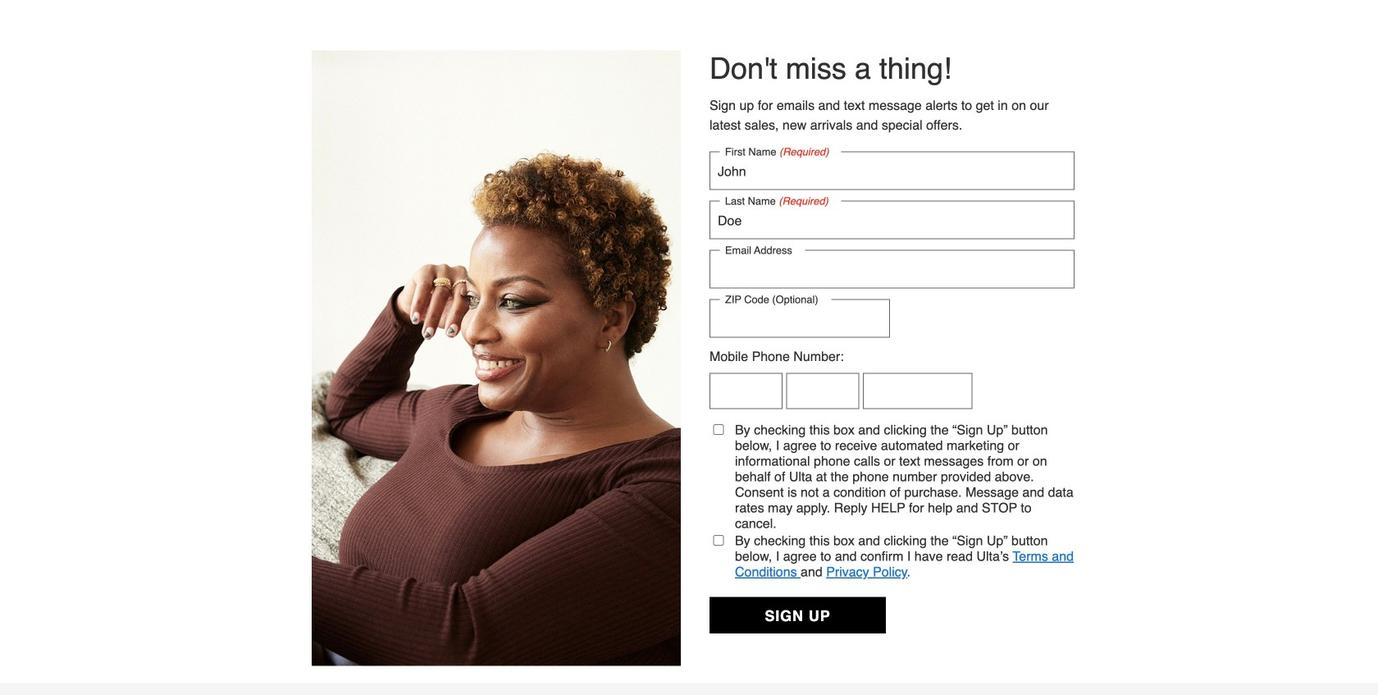 Task type: describe. For each thing, give the bounding box(es) containing it.
my beauty profile image
[[312, 50, 681, 666]]



Task type: vqa. For each thing, say whether or not it's contained in the screenshot.
Sale button at the top
no



Task type: locate. For each thing, give the bounding box(es) containing it.
None checkbox
[[711, 424, 727, 435]]

None checkbox
[[711, 535, 727, 546]]

None text field
[[710, 151, 1075, 190], [710, 201, 1075, 239], [710, 151, 1075, 190], [710, 201, 1075, 239]]

None text field
[[710, 250, 1075, 288]]

None telephone field
[[710, 299, 890, 338], [863, 373, 973, 409], [710, 299, 890, 338], [863, 373, 973, 409]]

None telephone field
[[710, 373, 783, 409], [787, 373, 860, 409], [710, 373, 783, 409], [787, 373, 860, 409]]

None submit
[[710, 597, 886, 634]]



